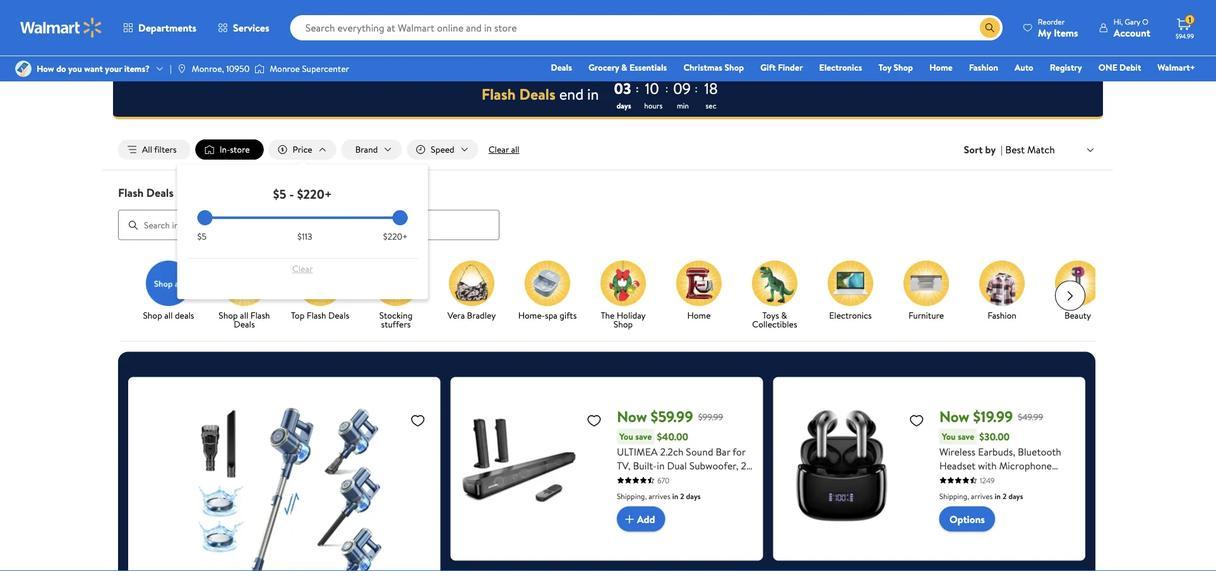 Task type: describe. For each thing, give the bounding box(es) containing it.
fashion image
[[979, 261, 1025, 306]]

clear button
[[197, 259, 408, 279]]

, inside you save $40.00 ultimea 2.2ch sound bar for tv, built-in dual subwoofer, 2 in 1 separable bluetooth 5.3 soundbar , bassmax adjustable tv surround sound bar, hdmi-arc/optical/aux home theater speakers, wall mount
[[661, 487, 663, 501]]

hdmi-
[[617, 514, 647, 528]]

one debit
[[1099, 61, 1141, 74]]

by
[[985, 143, 996, 157]]

, inside 'you save $30.00 wireless earbuds, bluetooth headset with microphone touch control , ipx7 waterproof, high-fidelity stereo earphones for sports and work，compatible with iphone 13 pro max xs xr samsung android'
[[1004, 473, 1006, 487]]

1 inside you save $40.00 ultimea 2.2ch sound bar for tv, built-in dual subwoofer, 2 in 1 separable bluetooth 5.3 soundbar , bassmax adjustable tv surround sound bar, hdmi-arc/optical/aux home theater speakers, wall mount
[[627, 473, 630, 487]]

furniture image
[[904, 261, 949, 306]]

deals inside flash deals search box
[[146, 185, 174, 201]]

deals link
[[545, 61, 578, 74]]

auto link
[[1009, 61, 1039, 74]]

deals inside 'shop all flash deals'
[[234, 318, 255, 330]]

& for grocery
[[621, 61, 627, 74]]

for inside 'you save $30.00 wireless earbuds, bluetooth headset with microphone touch control , ipx7 waterproof, high-fidelity stereo earphones for sports and work，compatible with iphone 13 pro max xs xr samsung android'
[[1019, 501, 1032, 514]]

brand button
[[341, 140, 402, 160]]

mount
[[617, 542, 646, 556]]

0 vertical spatial fashion
[[969, 61, 998, 74]]

Search in Flash Deals search field
[[118, 210, 500, 240]]

0 vertical spatial fashion link
[[963, 61, 1004, 74]]

18
[[704, 78, 718, 99]]

0 vertical spatial electronics link
[[814, 61, 868, 74]]

shipping, arrives in 2 days for $19.99
[[939, 491, 1023, 502]]

vera bradley image
[[449, 261, 494, 306]]

bassmax
[[666, 487, 703, 501]]

top
[[291, 309, 305, 321]]

brand
[[355, 143, 378, 156]]

microphone
[[999, 459, 1052, 473]]

furniture link
[[894, 261, 959, 322]]

walmart+ link
[[1152, 61, 1201, 74]]

$5 range field
[[197, 217, 408, 219]]

in-
[[220, 143, 230, 156]]

arc/optical/aux
[[647, 514, 724, 528]]

built-
[[633, 459, 657, 473]]

you
[[68, 62, 82, 75]]

hi,
[[1114, 16, 1123, 27]]

monroe, 10950
[[192, 62, 250, 75]]

1 vertical spatial electronics
[[829, 309, 872, 321]]

stocking stuffers
[[379, 309, 413, 330]]

$5 for $5
[[197, 231, 207, 243]]

toy shop link
[[873, 61, 919, 74]]

sports
[[1035, 501, 1063, 514]]

account
[[1114, 26, 1151, 39]]

shop all flash deals
[[219, 309, 270, 330]]

adjustable
[[705, 487, 751, 501]]

add to favorites list, ultimea 2.2ch sound bar for tv, built-in dual subwoofer, 2 in 1 separable bluetooth 5.3 soundbar , bassmax adjustable tv surround sound bar, hdmi-arc/optical/aux home theater speakers, wall mount image
[[587, 413, 602, 429]]

speakers,
[[682, 528, 723, 542]]

now $59.99 $99.99
[[617, 406, 723, 428]]

in left "built-"
[[617, 473, 625, 487]]

1 horizontal spatial home link
[[924, 61, 958, 74]]

1 horizontal spatial with
[[1044, 514, 1063, 528]]

03 : days
[[614, 78, 639, 111]]

shop inside the holiday shop
[[614, 318, 633, 330]]

grocery & essentials
[[588, 61, 667, 74]]

all for clear all
[[511, 143, 520, 156]]

auto
[[1015, 61, 1034, 74]]

& for toys
[[781, 309, 787, 321]]

stocking
[[379, 309, 413, 321]]

items?
[[124, 62, 150, 75]]

save for $59.99
[[635, 431, 652, 443]]

dual
[[667, 459, 687, 473]]

1 vertical spatial electronics link
[[818, 261, 883, 322]]

gary
[[1125, 16, 1140, 27]]

headset
[[939, 459, 976, 473]]

add to favorites list, prettycare cordless stick vacuum cleaner lightweight for carpet floor pet hair w200 image
[[410, 413, 425, 429]]

Walmart Site-Wide search field
[[290, 15, 1003, 40]]

now $19.99 group
[[783, 387, 1075, 556]]

the holiday shop link
[[590, 261, 656, 331]]

tv,
[[617, 459, 631, 473]]

2 : from the left
[[666, 81, 668, 95]]

monroe supercenter
[[270, 62, 349, 75]]

1 vertical spatial sound
[[674, 501, 701, 514]]

home-spa gifts image
[[525, 261, 570, 306]]

min
[[677, 100, 689, 111]]

0 vertical spatial 1
[[1189, 14, 1191, 25]]

your
[[105, 62, 122, 75]]

$19.99
[[973, 406, 1013, 428]]

departments
[[138, 21, 196, 35]]

bluetooth inside you save $40.00 ultimea 2.2ch sound bar for tv, built-in dual subwoofer, 2 in 1 separable bluetooth 5.3 soundbar , bassmax adjustable tv surround sound bar, hdmi-arc/optical/aux home theater speakers, wall mount
[[678, 473, 722, 487]]

03
[[614, 78, 631, 99]]

clear all
[[489, 143, 520, 156]]

arrives for $59.99
[[649, 491, 671, 502]]

the
[[601, 309, 615, 321]]

1 vertical spatial fashion link
[[969, 261, 1035, 322]]

1249
[[980, 475, 995, 486]]

shop inside 'shop all flash deals'
[[219, 309, 238, 321]]

hi, gary o account
[[1114, 16, 1151, 39]]

options
[[950, 513, 985, 526]]

price
[[293, 143, 312, 156]]

search icon image
[[985, 23, 995, 33]]

reorder my items
[[1038, 16, 1078, 39]]

separable
[[633, 473, 676, 487]]

gift
[[760, 61, 776, 74]]

$5 for $5 - $220+
[[273, 185, 286, 203]]

flash deals
[[118, 185, 174, 201]]

wireless
[[939, 445, 976, 459]]

sec
[[706, 100, 717, 111]]

furniture
[[909, 309, 944, 321]]

flash deals end in 3 days 10 hours 9 minutes 18 seconds element
[[482, 84, 599, 105]]

home-spa gifts
[[518, 309, 577, 321]]

shop right christmas
[[725, 61, 744, 74]]

christmas shop
[[684, 61, 744, 74]]

beauty
[[1065, 309, 1091, 321]]

you save $30.00 wireless earbuds, bluetooth headset with microphone touch control , ipx7 waterproof, high-fidelity stereo earphones for sports and work，compatible with iphone 13 pro max xs xr samsung android
[[939, 430, 1063, 556]]

match
[[1027, 143, 1055, 157]]

top flash deals image
[[297, 261, 343, 306]]

deals inside deals link
[[551, 61, 572, 74]]

debit
[[1120, 61, 1141, 74]]

monroe,
[[192, 62, 224, 75]]

all for shop all flash deals
[[240, 309, 248, 321]]

: for 03
[[636, 81, 639, 95]]

$94.99
[[1176, 32, 1194, 40]]

my
[[1038, 26, 1051, 39]]

in up 670
[[657, 459, 665, 473]]

monroe
[[270, 62, 300, 75]]

gifts
[[560, 309, 577, 321]]

2 for now $59.99
[[680, 491, 684, 502]]

$49.99
[[1018, 411, 1043, 423]]

holiday
[[617, 309, 646, 321]]

arrives for $19.99
[[971, 491, 993, 502]]

beauty image
[[1055, 261, 1101, 306]]

0 vertical spatial with
[[978, 459, 997, 473]]

stereo
[[939, 501, 969, 514]]

vera
[[447, 309, 465, 321]]

you for now $19.99
[[942, 431, 956, 443]]

one debit link
[[1093, 61, 1147, 74]]

waterproof,
[[939, 487, 992, 501]]

the holiday shop image
[[601, 261, 646, 306]]

now for now $59.99
[[617, 406, 647, 428]]



Task type: locate. For each thing, give the bounding box(es) containing it.
filters
[[154, 143, 177, 156]]

for right bar
[[733, 445, 746, 459]]

0 horizontal spatial shipping,
[[617, 491, 647, 502]]

0 vertical spatial |
[[170, 62, 172, 75]]

$221 range field
[[197, 217, 408, 219]]

2 horizontal spatial days
[[1009, 491, 1023, 502]]

you inside 'you save $30.00 wireless earbuds, bluetooth headset with microphone touch control , ipx7 waterproof, high-fidelity stereo earphones for sports and work，compatible with iphone 13 pro max xs xr samsung android'
[[942, 431, 956, 443]]

$220+ right -
[[297, 185, 332, 203]]

you inside you save $40.00 ultimea 2.2ch sound bar for tv, built-in dual subwoofer, 2 in 1 separable bluetooth 5.3 soundbar , bassmax adjustable tv surround sound bar, hdmi-arc/optical/aux home theater speakers, wall mount
[[619, 431, 633, 443]]

1 horizontal spatial now
[[939, 406, 970, 428]]

shipping, arrives in 2 days inside now $19.99 group
[[939, 491, 1023, 502]]

toy
[[879, 61, 892, 74]]

1 vertical spatial fashion
[[988, 309, 1017, 321]]

now up wireless
[[939, 406, 970, 428]]

1 horizontal spatial :
[[666, 81, 668, 95]]

shipping, arrives in 2 days for $59.99
[[617, 491, 701, 502]]

1 horizontal spatial 1
[[1189, 14, 1191, 25]]

max
[[1001, 528, 1019, 542]]

2 horizontal spatial  image
[[255, 63, 265, 75]]

2 save from the left
[[958, 431, 974, 443]]

in inside now $19.99 group
[[995, 491, 1001, 502]]

days inside now $59.99 group
[[686, 491, 701, 502]]

1 horizontal spatial &
[[781, 309, 787, 321]]

0 vertical spatial clear
[[489, 143, 509, 156]]

do
[[56, 62, 66, 75]]

1 horizontal spatial arrives
[[971, 491, 993, 502]]

touch
[[939, 473, 965, 487]]

: inside 09 : min
[[695, 81, 698, 95]]

registry link
[[1044, 61, 1088, 74]]

1 vertical spatial $220+
[[383, 231, 408, 243]]

how do you want your items?
[[37, 62, 150, 75]]

toy shop
[[879, 61, 913, 74]]

 image
[[15, 61, 32, 77], [255, 63, 265, 75], [177, 64, 187, 74]]

how
[[37, 62, 54, 75]]

$30.00
[[979, 430, 1010, 444]]

1 horizontal spatial you
[[942, 431, 956, 443]]

1 up $94.99
[[1189, 14, 1191, 25]]

0 vertical spatial sound
[[686, 445, 713, 459]]

|
[[170, 62, 172, 75], [1001, 143, 1003, 157]]

arrives inside now $59.99 group
[[649, 491, 671, 502]]

with up 1249
[[978, 459, 997, 473]]

bar,
[[704, 501, 720, 514]]

days inside 03 : days
[[617, 100, 631, 111]]

arrives down 670
[[649, 491, 671, 502]]

2 you from the left
[[942, 431, 956, 443]]

flash up 'clear all'
[[482, 84, 516, 105]]

shop right toy on the top right of page
[[894, 61, 913, 74]]

clear for clear
[[292, 263, 313, 275]]

0 horizontal spatial 2
[[680, 491, 684, 502]]

home down home image in the right of the page
[[687, 309, 711, 321]]

1 horizontal spatial |
[[1001, 143, 1003, 157]]

xs
[[1021, 528, 1033, 542]]

wall
[[725, 528, 744, 542]]

walmart image
[[20, 18, 102, 38]]

earphones
[[971, 501, 1017, 514]]

1 shipping, from the left
[[617, 491, 647, 502]]

fashion down search icon
[[969, 61, 998, 74]]

 image for how do you want your items?
[[15, 61, 32, 77]]

days for now $59.99
[[686, 491, 701, 502]]

toys & collectibles image
[[752, 261, 798, 306]]

work，compatible
[[958, 514, 1041, 528]]

days down ipx7
[[1009, 491, 1023, 502]]

beauty link
[[1045, 261, 1111, 322]]

now
[[617, 406, 647, 428], [939, 406, 970, 428]]

shipping, for now $19.99
[[939, 491, 969, 502]]

days left bar,
[[686, 491, 701, 502]]

fashion down fashion image
[[988, 309, 1017, 321]]

1 horizontal spatial bluetooth
[[1018, 445, 1062, 459]]

0 horizontal spatial &
[[621, 61, 627, 74]]

2 arrives from the left
[[971, 491, 993, 502]]

1 vertical spatial 1
[[627, 473, 630, 487]]

all filters button
[[118, 140, 191, 160]]

sound
[[686, 445, 713, 459], [674, 501, 701, 514]]

2 horizontal spatial :
[[695, 81, 698, 95]]

all down flash deals end in
[[511, 143, 520, 156]]

all down flash deals image
[[240, 309, 248, 321]]

top flash deals link
[[287, 261, 353, 322]]

shipping,
[[617, 491, 647, 502], [939, 491, 969, 502]]

3 : from the left
[[695, 81, 698, 95]]

collectibles
[[752, 318, 797, 330]]

1 horizontal spatial $220+
[[383, 231, 408, 243]]

essentials
[[630, 61, 667, 74]]

home inside you save $40.00 ultimea 2.2ch sound bar for tv, built-in dual subwoofer, 2 in 1 separable bluetooth 5.3 soundbar , bassmax adjustable tv surround sound bar, hdmi-arc/optical/aux home theater speakers, wall mount
[[617, 528, 644, 542]]

shipping, up add to cart image
[[617, 491, 647, 502]]

sort and filter section element
[[103, 129, 1113, 170]]

deals inside top flash deals link
[[328, 309, 349, 321]]

flash deals end in
[[482, 84, 599, 105]]

1 horizontal spatial all
[[240, 309, 248, 321]]

home
[[929, 61, 953, 74], [687, 309, 711, 321], [617, 528, 644, 542]]

electronics left toy on the top right of page
[[819, 61, 862, 74]]

services button
[[207, 13, 280, 43]]

0 horizontal spatial bluetooth
[[678, 473, 722, 487]]

timer containing 03
[[113, 71, 1103, 119]]

| right by
[[1001, 143, 1003, 157]]

0 horizontal spatial shipping, arrives in 2 days
[[617, 491, 701, 502]]

grocery & essentials link
[[583, 61, 673, 74]]

save up wireless
[[958, 431, 974, 443]]

control
[[968, 473, 1002, 487]]

bluetooth up ipx7
[[1018, 445, 1062, 459]]

09 : min
[[673, 78, 698, 111]]

all for shop all deals
[[164, 309, 173, 321]]

& inside grocery & essentials "link"
[[621, 61, 627, 74]]

2 horizontal spatial home
[[929, 61, 953, 74]]

sort
[[964, 143, 983, 157]]

$5 - $220+
[[273, 185, 332, 203]]

0 horizontal spatial $5
[[197, 231, 207, 243]]

home right toy shop
[[929, 61, 953, 74]]

add button
[[617, 507, 665, 532]]

subwoofer,
[[689, 459, 739, 473]]

shipping, down touch
[[939, 491, 969, 502]]

13
[[972, 528, 981, 542]]

2 shipping, from the left
[[939, 491, 969, 502]]

shop all deals
[[143, 309, 194, 321]]

2.2ch
[[660, 445, 684, 459]]

samsung
[[939, 542, 978, 556]]

flash down flash deals image
[[251, 309, 270, 321]]

1 save from the left
[[635, 431, 652, 443]]

top flash deals
[[291, 309, 349, 321]]

0 horizontal spatial :
[[636, 81, 639, 95]]

deals left end
[[519, 84, 556, 105]]

2 for now $19.99
[[1003, 491, 1007, 502]]

sound left bar
[[686, 445, 713, 459]]

electronics down electronics "image"
[[829, 309, 872, 321]]

0 horizontal spatial home
[[617, 528, 644, 542]]

1 horizontal spatial clear
[[489, 143, 509, 156]]

stocking stuffers image
[[373, 261, 419, 306]]

1 horizontal spatial shipping, arrives in 2 days
[[939, 491, 1023, 502]]

surround
[[631, 501, 671, 514]]

android
[[981, 542, 1016, 556]]

$220+ up stocking stuffers image
[[383, 231, 408, 243]]

search image
[[128, 220, 138, 230]]

0 horizontal spatial clear
[[292, 263, 313, 275]]

next slide for chipmodulewithimages list image
[[1055, 281, 1086, 311]]

2 horizontal spatial 2
[[1003, 491, 1007, 502]]

save inside 'you save $30.00 wireless earbuds, bluetooth headset with microphone touch control , ipx7 waterproof, high-fidelity stereo earphones for sports and work，compatible with iphone 13 pro max xs xr samsung android'
[[958, 431, 974, 443]]

save inside you save $40.00 ultimea 2.2ch sound bar for tv, built-in dual subwoofer, 2 in 1 separable bluetooth 5.3 soundbar , bassmax adjustable tv surround sound bar, hdmi-arc/optical/aux home theater speakers, wall mount
[[635, 431, 652, 443]]

2 horizontal spatial all
[[511, 143, 520, 156]]

clear for clear all
[[489, 143, 509, 156]]

soundbar
[[617, 487, 658, 501]]

0 horizontal spatial you
[[619, 431, 633, 443]]

flash
[[482, 84, 516, 105], [118, 185, 144, 201], [251, 309, 270, 321], [307, 309, 326, 321]]

1 now from the left
[[617, 406, 647, 428]]

deals up end
[[551, 61, 572, 74]]

shipping, for now $59.99
[[617, 491, 647, 502]]

now up ultimea on the right bottom of page
[[617, 406, 647, 428]]

now for now $19.99
[[939, 406, 970, 428]]

stuffers
[[381, 318, 411, 330]]

1 vertical spatial home link
[[666, 261, 732, 322]]

: right the 03
[[636, 81, 639, 95]]

for
[[733, 445, 746, 459], [1019, 501, 1032, 514]]

arrives inside now $19.99 group
[[971, 491, 993, 502]]

1 horizontal spatial for
[[1019, 501, 1032, 514]]

all inside 'shop all flash deals'
[[240, 309, 248, 321]]

add to favorites list, wireless earbuds, bluetooth headset with microphone touch control , ipx7 waterproof, high-fidelity stereo earphones for sports and work，compatible with iphone 13 pro max xs xr samsung android image
[[909, 413, 924, 429]]

christmas shop link
[[678, 61, 750, 74]]

timer
[[113, 71, 1103, 119]]

all inside button
[[511, 143, 520, 156]]

bluetooth inside 'you save $30.00 wireless earbuds, bluetooth headset with microphone touch control , ipx7 waterproof, high-fidelity stereo earphones for sports and work，compatible with iphone 13 pro max xs xr samsung android'
[[1018, 445, 1062, 459]]

now inside group
[[939, 406, 970, 428]]

0 vertical spatial electronics
[[819, 61, 862, 74]]

flash right top
[[307, 309, 326, 321]]

0 vertical spatial $220+
[[297, 185, 332, 203]]

hours
[[644, 100, 663, 111]]

all
[[142, 143, 152, 156]]

, left ipx7
[[1004, 473, 1006, 487]]

| right the items?
[[170, 62, 172, 75]]

spa
[[545, 309, 558, 321]]

2 inside you save $40.00 ultimea 2.2ch sound bar for tv, built-in dual subwoofer, 2 in 1 separable bluetooth 5.3 soundbar , bassmax adjustable tv surround sound bar, hdmi-arc/optical/aux home theater speakers, wall mount
[[741, 459, 746, 473]]

days
[[617, 100, 631, 111], [686, 491, 701, 502], [1009, 491, 1023, 502]]

18 sec
[[704, 78, 718, 111]]

1 vertical spatial clear
[[292, 263, 313, 275]]

sound left bar,
[[674, 501, 701, 514]]

0 horizontal spatial now
[[617, 406, 647, 428]]

flash up search 'icon'
[[118, 185, 144, 201]]

toys & collectibles
[[752, 309, 797, 330]]

shipping, arrives in 2 days down 1249
[[939, 491, 1023, 502]]

save for $19.99
[[958, 431, 974, 443]]

arrives
[[649, 491, 671, 502], [971, 491, 993, 502]]

toys & collectibles link
[[742, 261, 808, 331]]

1 vertical spatial $5
[[197, 231, 207, 243]]

electronics image
[[828, 261, 873, 306]]

0 horizontal spatial for
[[733, 445, 746, 459]]

1 horizontal spatial $5
[[273, 185, 286, 203]]

1 left "built-"
[[627, 473, 630, 487]]

in right end
[[587, 84, 599, 105]]

you for now $59.99
[[619, 431, 633, 443]]

1 horizontal spatial days
[[686, 491, 701, 502]]

high-
[[995, 487, 1019, 501]]

clear inside button
[[489, 143, 509, 156]]

0 horizontal spatial ,
[[661, 487, 663, 501]]

now $19.99 $49.99
[[939, 406, 1043, 428]]

days inside now $19.99 group
[[1009, 491, 1023, 502]]

 image for monroe, 10950
[[177, 64, 187, 74]]

shipping, inside now $19.99 group
[[939, 491, 969, 502]]

for left sports
[[1019, 501, 1032, 514]]

& inside toys & collectibles
[[781, 309, 787, 321]]

xr
[[1035, 528, 1047, 542]]

ipx7
[[1009, 473, 1028, 487]]

flash deals image
[[222, 261, 267, 306]]

1 vertical spatial bluetooth
[[678, 473, 722, 487]]

:
[[636, 81, 639, 95], [666, 81, 668, 95], [695, 81, 698, 95]]

2 shipping, arrives in 2 days from the left
[[939, 491, 1023, 502]]

 image right '10950' at the left top of the page
[[255, 63, 265, 75]]

all
[[511, 143, 520, 156], [164, 309, 173, 321], [240, 309, 248, 321]]

2 now from the left
[[939, 406, 970, 428]]

supercenter
[[302, 62, 349, 75]]

shipping, arrives in 2 days inside now $59.99 group
[[617, 491, 701, 502]]

speed
[[431, 143, 454, 156]]

0 horizontal spatial  image
[[15, 61, 32, 77]]

deals down all filters
[[146, 185, 174, 201]]

1 vertical spatial for
[[1019, 501, 1032, 514]]

clear right speed
[[489, 143, 509, 156]]

1 horizontal spatial shipping,
[[939, 491, 969, 502]]

flash inside search box
[[118, 185, 144, 201]]

670
[[657, 475, 670, 486]]

0 horizontal spatial all
[[164, 309, 173, 321]]

home down add to cart image
[[617, 528, 644, 542]]

& right toys
[[781, 309, 787, 321]]

days down the 03
[[617, 100, 631, 111]]

0 horizontal spatial with
[[978, 459, 997, 473]]

shop down flash deals image
[[219, 309, 238, 321]]

1 horizontal spatial 2
[[741, 459, 746, 473]]

deals
[[551, 61, 572, 74], [519, 84, 556, 105], [146, 185, 174, 201], [328, 309, 349, 321], [234, 318, 255, 330]]

deals down flash deals image
[[234, 318, 255, 330]]

 image for monroe supercenter
[[255, 63, 265, 75]]

flash inside 'shop all flash deals'
[[251, 309, 270, 321]]

: for 09
[[695, 81, 698, 95]]

best
[[1006, 143, 1025, 157]]

all filters
[[142, 143, 177, 156]]

clear down $113
[[292, 263, 313, 275]]

0 vertical spatial bluetooth
[[1018, 445, 1062, 459]]

0 horizontal spatial 1
[[627, 473, 630, 487]]

with right xs
[[1044, 514, 1063, 528]]

save up ultimea on the right bottom of page
[[635, 431, 652, 443]]

0 vertical spatial home link
[[924, 61, 958, 74]]

 image left monroe,
[[177, 64, 187, 74]]

1 arrives from the left
[[649, 491, 671, 502]]

0 horizontal spatial days
[[617, 100, 631, 111]]

in right surround at the right bottom of page
[[672, 491, 678, 502]]

Flash Deals search field
[[103, 185, 1113, 240]]

gift finder
[[760, 61, 803, 74]]

1 vertical spatial |
[[1001, 143, 1003, 157]]

arrives down 1249
[[971, 491, 993, 502]]

shipping, arrives in 2 days
[[617, 491, 701, 502], [939, 491, 1023, 502]]

shop down the holiday shop image
[[614, 318, 633, 330]]

: inside 03 : days
[[636, 81, 639, 95]]

2 inside now $19.99 group
[[1003, 491, 1007, 502]]

2 vertical spatial home
[[617, 528, 644, 542]]

5.3
[[724, 473, 737, 487]]

save
[[635, 431, 652, 443], [958, 431, 974, 443]]

vera bradley
[[447, 309, 496, 321]]

shipping, arrives in 2 days down 670
[[617, 491, 701, 502]]

clear inside button
[[292, 263, 313, 275]]

you
[[619, 431, 633, 443], [942, 431, 956, 443]]

0 horizontal spatial save
[[635, 431, 652, 443]]

you up ultimea on the right bottom of page
[[619, 431, 633, 443]]

shop left deals at left bottom
[[143, 309, 162, 321]]

 image left how
[[15, 61, 32, 77]]

now $59.99 group
[[461, 387, 753, 556]]

| inside sort and filter section element
[[1001, 143, 1003, 157]]

0 vertical spatial &
[[621, 61, 627, 74]]

0 horizontal spatial |
[[170, 62, 172, 75]]

1 horizontal spatial home
[[687, 309, 711, 321]]

shop all image
[[146, 261, 191, 306]]

0 horizontal spatial arrives
[[649, 491, 671, 502]]

bluetooth up bar,
[[678, 473, 722, 487]]

1 you from the left
[[619, 431, 633, 443]]

shipping, inside now $59.99 group
[[617, 491, 647, 502]]

add to cart image
[[622, 512, 637, 527]]

now inside group
[[617, 406, 647, 428]]

, down 670
[[661, 487, 663, 501]]

all left deals at left bottom
[[164, 309, 173, 321]]

end
[[559, 84, 584, 105]]

& right grocery
[[621, 61, 627, 74]]

and
[[939, 514, 955, 528]]

options link
[[939, 507, 995, 532]]

Search search field
[[290, 15, 1003, 40]]

,
[[1004, 473, 1006, 487], [661, 487, 663, 501]]

: right 09
[[695, 81, 698, 95]]

fidelity
[[1019, 487, 1052, 501]]

home image
[[676, 261, 722, 306]]

days for now $19.99
[[1009, 491, 1023, 502]]

in down 1249
[[995, 491, 1001, 502]]

one
[[1099, 61, 1118, 74]]

1 vertical spatial with
[[1044, 514, 1063, 528]]

1 horizontal spatial  image
[[177, 64, 187, 74]]

0 horizontal spatial $220+
[[297, 185, 332, 203]]

1 : from the left
[[636, 81, 639, 95]]

0 vertical spatial $5
[[273, 185, 286, 203]]

finder
[[778, 61, 803, 74]]

1 horizontal spatial ,
[[1004, 473, 1006, 487]]

toys
[[762, 309, 779, 321]]

1 horizontal spatial save
[[958, 431, 974, 443]]

$99.99
[[698, 411, 723, 423]]

1 vertical spatial home
[[687, 309, 711, 321]]

you up wireless
[[942, 431, 956, 443]]

1 vertical spatial &
[[781, 309, 787, 321]]

deals down top flash deals image
[[328, 309, 349, 321]]

shop all flash deals link
[[212, 261, 277, 331]]

: right 10 on the top right of page
[[666, 81, 668, 95]]

0 horizontal spatial home link
[[666, 261, 732, 322]]

0 vertical spatial for
[[733, 445, 746, 459]]

for inside you save $40.00 ultimea 2.2ch sound bar for tv, built-in dual subwoofer, 2 in 1 separable bluetooth 5.3 soundbar , bassmax adjustable tv surround sound bar, hdmi-arc/optical/aux home theater speakers, wall mount
[[733, 445, 746, 459]]

0 vertical spatial home
[[929, 61, 953, 74]]

1 shipping, arrives in 2 days from the left
[[617, 491, 701, 502]]



Task type: vqa. For each thing, say whether or not it's contained in the screenshot.
Now $19.99 the shipping,
yes



